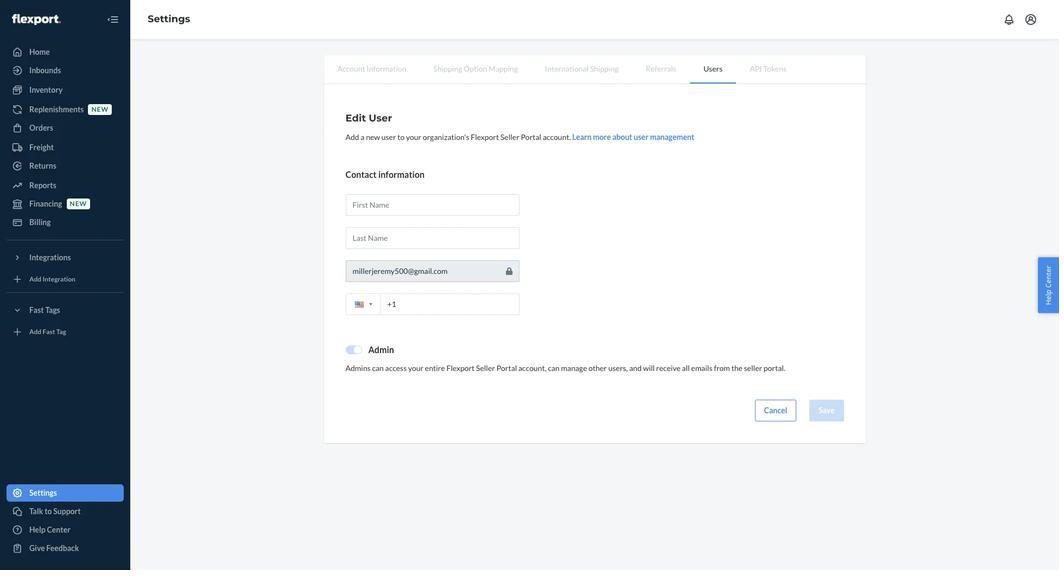 Task type: describe. For each thing, give the bounding box(es) containing it.
add for add integration
[[29, 276, 41, 284]]

2 can from the left
[[548, 364, 560, 373]]

management
[[651, 133, 695, 142]]

open notifications image
[[1003, 13, 1016, 26]]

1 user from the left
[[382, 133, 396, 142]]

more
[[593, 133, 611, 142]]

option
[[464, 64, 487, 73]]

to inside button
[[45, 507, 52, 517]]

shipping inside tab
[[590, 64, 619, 73]]

account information
[[338, 64, 407, 73]]

save button
[[810, 400, 844, 422]]

edit user
[[346, 112, 392, 124]]

0 horizontal spatial center
[[47, 526, 71, 535]]

1 vertical spatial your
[[409, 364, 424, 373]]

Last Name text field
[[346, 228, 520, 249]]

admins
[[346, 364, 371, 373]]

inbounds link
[[7, 62, 124, 79]]

will
[[644, 364, 655, 373]]

fast tags button
[[7, 302, 124, 319]]

open account menu image
[[1025, 13, 1038, 26]]

cancel
[[765, 406, 788, 415]]

portal.
[[764, 364, 786, 373]]

1 vertical spatial flexport
[[447, 364, 475, 373]]

0 vertical spatial your
[[406, 133, 422, 142]]

1 horizontal spatial seller
[[501, 133, 520, 142]]

help center inside help center button
[[1044, 266, 1054, 305]]

and
[[630, 364, 642, 373]]

fast inside fast tags dropdown button
[[29, 306, 44, 315]]

cancel button
[[755, 400, 797, 422]]

all
[[683, 364, 690, 373]]

add fast tag link
[[7, 324, 124, 341]]

add fast tag
[[29, 328, 66, 337]]

tab list containing account information
[[324, 55, 866, 84]]

feedback
[[46, 544, 79, 554]]

billing link
[[7, 214, 124, 231]]

united states: + 1 image
[[369, 304, 372, 306]]

flexport logo image
[[12, 14, 61, 25]]

account,
[[519, 364, 547, 373]]

help center inside the help center link
[[29, 526, 71, 535]]

talk to support button
[[7, 504, 124, 521]]

returns link
[[7, 158, 124, 175]]

close navigation image
[[106, 13, 120, 26]]

inventory
[[29, 85, 63, 95]]

add integration link
[[7, 271, 124, 288]]

1 can from the left
[[372, 364, 384, 373]]

international
[[545, 64, 589, 73]]

api
[[750, 64, 763, 73]]

seller
[[745, 364, 763, 373]]

Email text field
[[346, 261, 520, 282]]

replenishments
[[29, 105, 84, 114]]

home
[[29, 47, 50, 56]]

tokens
[[764, 64, 787, 73]]

give feedback button
[[7, 541, 124, 558]]

users,
[[609, 364, 628, 373]]

freight link
[[7, 139, 124, 156]]

account information tab
[[324, 55, 420, 83]]

add a new user to your organization's flexport seller portal account. learn more about user management
[[346, 133, 695, 142]]

integration
[[43, 276, 75, 284]]

give
[[29, 544, 45, 554]]

account
[[338, 64, 365, 73]]

1 horizontal spatial to
[[398, 133, 405, 142]]

contact
[[346, 169, 377, 180]]

2 horizontal spatial new
[[366, 133, 380, 142]]

tag
[[56, 328, 66, 337]]

users
[[704, 64, 723, 73]]

a
[[361, 133, 365, 142]]



Task type: vqa. For each thing, say whether or not it's contained in the screenshot.
the account,
yes



Task type: locate. For each thing, give the bounding box(es) containing it.
new for replenishments
[[92, 106, 109, 114]]

shipping left option
[[434, 64, 463, 73]]

learn more about user management button
[[573, 132, 695, 143]]

the
[[732, 364, 743, 373]]

0 vertical spatial seller
[[501, 133, 520, 142]]

help center link
[[7, 522, 124, 539]]

0 vertical spatial portal
[[521, 133, 542, 142]]

help center
[[1044, 266, 1054, 305], [29, 526, 71, 535]]

about
[[613, 133, 633, 142]]

1 vertical spatial settings
[[29, 489, 57, 498]]

1 horizontal spatial shipping
[[590, 64, 619, 73]]

shipping option mapping tab
[[420, 55, 532, 83]]

can
[[372, 364, 384, 373], [548, 364, 560, 373]]

to up information
[[398, 133, 405, 142]]

api tokens
[[750, 64, 787, 73]]

home link
[[7, 43, 124, 61]]

emails
[[692, 364, 713, 373]]

fast inside add fast tag link
[[43, 328, 55, 337]]

new down reports link
[[70, 200, 87, 208]]

0 vertical spatial center
[[1044, 266, 1054, 288]]

0 horizontal spatial help
[[29, 526, 46, 535]]

1 vertical spatial portal
[[497, 364, 517, 373]]

learn
[[573, 133, 592, 142]]

1 horizontal spatial settings
[[148, 13, 190, 25]]

1 vertical spatial center
[[47, 526, 71, 535]]

user
[[382, 133, 396, 142], [634, 133, 649, 142]]

mapping
[[489, 64, 518, 73]]

1 horizontal spatial user
[[634, 133, 649, 142]]

api tokens tab
[[737, 55, 801, 83]]

give feedback
[[29, 544, 79, 554]]

your left organization's
[[406, 133, 422, 142]]

add for add fast tag
[[29, 328, 41, 337]]

new for financing
[[70, 200, 87, 208]]

flexport right organization's
[[471, 133, 499, 142]]

add for add a new user to your organization's flexport seller portal account. learn more about user management
[[346, 133, 359, 142]]

account.
[[543, 133, 571, 142]]

add left 'a'
[[346, 133, 359, 142]]

fast
[[29, 306, 44, 315], [43, 328, 55, 337]]

fast left the tags
[[29, 306, 44, 315]]

help inside the help center link
[[29, 526, 46, 535]]

integrations
[[29, 253, 71, 262]]

0 vertical spatial fast
[[29, 306, 44, 315]]

receive
[[657, 364, 681, 373]]

add
[[346, 133, 359, 142], [29, 276, 41, 284], [29, 328, 41, 337]]

seller left account,
[[476, 364, 495, 373]]

can left 'manage'
[[548, 364, 560, 373]]

from
[[714, 364, 731, 373]]

portal left account,
[[497, 364, 517, 373]]

2 user from the left
[[634, 133, 649, 142]]

help
[[1044, 290, 1054, 305], [29, 526, 46, 535]]

0 horizontal spatial can
[[372, 364, 384, 373]]

reports
[[29, 181, 56, 190]]

to right talk
[[45, 507, 52, 517]]

contact information
[[346, 169, 425, 180]]

center
[[1044, 266, 1054, 288], [47, 526, 71, 535]]

0 horizontal spatial shipping
[[434, 64, 463, 73]]

international shipping tab
[[532, 55, 633, 83]]

1 vertical spatial help center
[[29, 526, 71, 535]]

1 horizontal spatial help
[[1044, 290, 1054, 305]]

1 horizontal spatial center
[[1044, 266, 1054, 288]]

0 vertical spatial help
[[1044, 290, 1054, 305]]

0 horizontal spatial user
[[382, 133, 396, 142]]

2 vertical spatial add
[[29, 328, 41, 337]]

lock image
[[506, 267, 513, 276]]

1 vertical spatial settings link
[[7, 485, 124, 503]]

your
[[406, 133, 422, 142], [409, 364, 424, 373]]

center inside button
[[1044, 266, 1054, 288]]

shipping
[[434, 64, 463, 73], [590, 64, 619, 73]]

flexport
[[471, 133, 499, 142], [447, 364, 475, 373]]

international shipping
[[545, 64, 619, 73]]

0 horizontal spatial seller
[[476, 364, 495, 373]]

0 horizontal spatial settings
[[29, 489, 57, 498]]

referrals
[[646, 64, 677, 73]]

0 horizontal spatial portal
[[497, 364, 517, 373]]

tab list
[[324, 55, 866, 84]]

0 vertical spatial to
[[398, 133, 405, 142]]

flexport right 'entire'
[[447, 364, 475, 373]]

add integration
[[29, 276, 75, 284]]

1 horizontal spatial help center
[[1044, 266, 1054, 305]]

talk
[[29, 507, 43, 517]]

1 vertical spatial fast
[[43, 328, 55, 337]]

portal left account.
[[521, 133, 542, 142]]

new up orders link
[[92, 106, 109, 114]]

freight
[[29, 143, 54, 152]]

support
[[53, 507, 81, 517]]

organization's
[[423, 133, 470, 142]]

other
[[589, 364, 607, 373]]

0 vertical spatial settings link
[[148, 13, 190, 25]]

2 vertical spatial new
[[70, 200, 87, 208]]

tags
[[45, 306, 60, 315]]

1 horizontal spatial portal
[[521, 133, 542, 142]]

fast left tag
[[43, 328, 55, 337]]

admin
[[369, 345, 394, 355]]

talk to support
[[29, 507, 81, 517]]

edit
[[346, 112, 366, 124]]

1 (702) 123-4567 telephone field
[[346, 294, 520, 316]]

1 horizontal spatial settings link
[[148, 13, 190, 25]]

your left 'entire'
[[409, 364, 424, 373]]

new right 'a'
[[366, 133, 380, 142]]

0 vertical spatial settings
[[148, 13, 190, 25]]

user right about
[[634, 133, 649, 142]]

orders link
[[7, 120, 124, 137]]

1 horizontal spatial new
[[92, 106, 109, 114]]

help inside help center button
[[1044, 290, 1054, 305]]

1 vertical spatial help
[[29, 526, 46, 535]]

seller left account.
[[501, 133, 520, 142]]

referrals tab
[[633, 55, 690, 83]]

inbounds
[[29, 66, 61, 75]]

1 vertical spatial new
[[366, 133, 380, 142]]

help center button
[[1039, 258, 1060, 313]]

admins can access your entire flexport seller portal account, can manage other users, and will receive all emails from the seller portal.
[[346, 364, 786, 373]]

save
[[819, 406, 835, 415]]

1 vertical spatial add
[[29, 276, 41, 284]]

billing
[[29, 218, 51, 227]]

shipping option mapping
[[434, 64, 518, 73]]

manage
[[561, 364, 588, 373]]

0 vertical spatial new
[[92, 106, 109, 114]]

2 shipping from the left
[[590, 64, 619, 73]]

portal
[[521, 133, 542, 142], [497, 364, 517, 373]]

0 vertical spatial help center
[[1044, 266, 1054, 305]]

shipping right international
[[590, 64, 619, 73]]

settings link
[[148, 13, 190, 25], [7, 485, 124, 503]]

information
[[379, 169, 425, 180]]

1 vertical spatial seller
[[476, 364, 495, 373]]

can left the access
[[372, 364, 384, 373]]

0 vertical spatial flexport
[[471, 133, 499, 142]]

inventory link
[[7, 81, 124, 99]]

0 horizontal spatial to
[[45, 507, 52, 517]]

access
[[385, 364, 407, 373]]

First Name text field
[[346, 194, 520, 216]]

0 vertical spatial add
[[346, 133, 359, 142]]

reports link
[[7, 177, 124, 194]]

seller
[[501, 133, 520, 142], [476, 364, 495, 373]]

add left integration
[[29, 276, 41, 284]]

user
[[369, 112, 392, 124]]

0 horizontal spatial help center
[[29, 526, 71, 535]]

information
[[367, 64, 407, 73]]

fast tags
[[29, 306, 60, 315]]

orders
[[29, 123, 53, 133]]

add down fast tags
[[29, 328, 41, 337]]

1 horizontal spatial can
[[548, 364, 560, 373]]

returns
[[29, 161, 56, 171]]

1 shipping from the left
[[434, 64, 463, 73]]

user down user
[[382, 133, 396, 142]]

users tab
[[690, 55, 737, 84]]

shipping inside tab
[[434, 64, 463, 73]]

0 horizontal spatial settings link
[[7, 485, 124, 503]]

to
[[398, 133, 405, 142], [45, 507, 52, 517]]

0 horizontal spatial new
[[70, 200, 87, 208]]

financing
[[29, 199, 62, 209]]

1 vertical spatial to
[[45, 507, 52, 517]]

entire
[[425, 364, 445, 373]]

integrations button
[[7, 249, 124, 267]]



